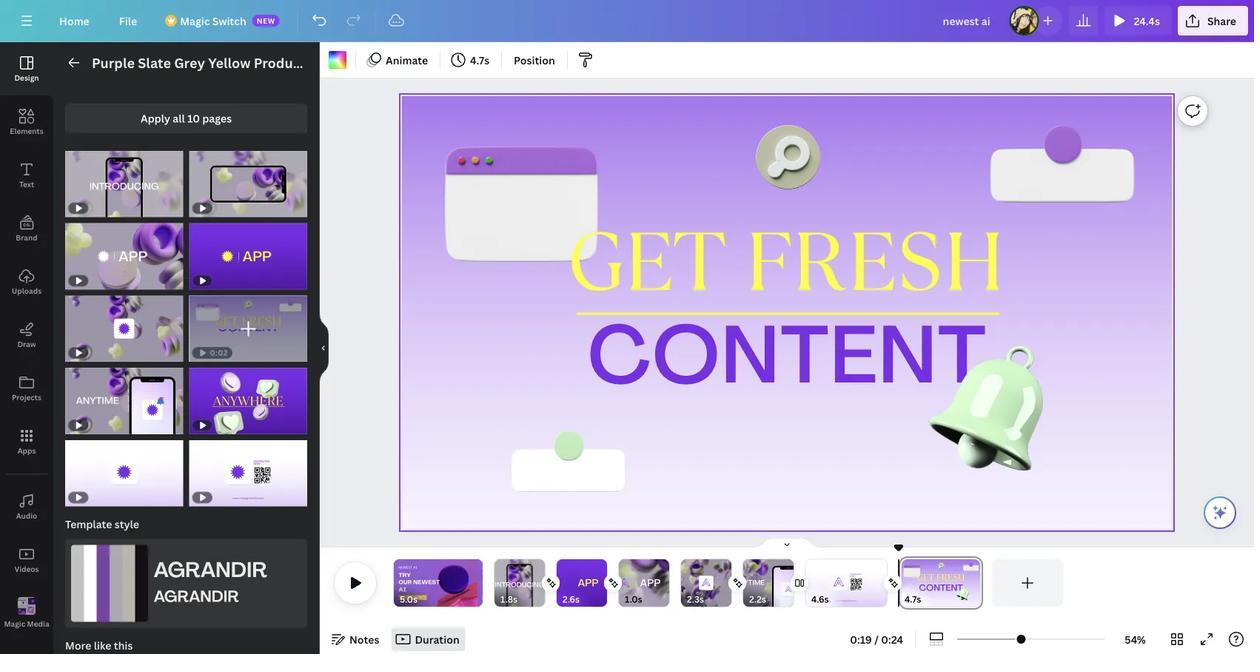 Task type: vqa. For each thing, say whether or not it's contained in the screenshot.
Trimming, start edge slider
yes



Task type: describe. For each thing, give the bounding box(es) containing it.
hide image
[[319, 313, 329, 384]]

file
[[119, 14, 137, 28]]

magic for magic switch
[[180, 14, 210, 28]]

brand button
[[0, 202, 53, 256]]

try our newest ai sign up now!
[[399, 573, 440, 600]]

/
[[875, 633, 879, 647]]

side panel tab list
[[0, 42, 53, 641]]

trimming, start edge slider for 4.6s
[[806, 560, 816, 607]]

animate button
[[362, 48, 434, 72]]

1 newest ai from the left
[[399, 567, 417, 570]]

try our newest ai
[[483, 573, 524, 593]]

4.6s button
[[812, 593, 829, 607]]

share
[[1208, 14, 1237, 28]]

fresh
[[745, 205, 1006, 319]]

videos
[[14, 564, 39, 574]]

5.0s
[[400, 594, 418, 606]]

template style
[[65, 518, 139, 532]]

new
[[257, 16, 275, 26]]

magic switch
[[180, 14, 246, 28]]

trimming, end edge slider for 2.3s
[[722, 560, 732, 607]]

grey
[[174, 54, 205, 72]]

24.4s button
[[1105, 6, 1173, 36]]

brand
[[16, 233, 38, 243]]

newest up try our newest ai
[[483, 567, 496, 570]]

home
[[59, 14, 89, 28]]

apps
[[18, 446, 36, 456]]

newest up try our newest ai sign up now!
[[399, 567, 413, 570]]

2.3s button
[[687, 593, 705, 607]]

home link
[[47, 6, 101, 36]]

elements button
[[0, 96, 53, 149]]

yellow
[[208, 54, 251, 72]]

style
[[115, 518, 139, 532]]

share button
[[1178, 6, 1249, 36]]

1.0s
[[625, 594, 643, 606]]

now
[[851, 576, 855, 578]]

duration button
[[391, 628, 466, 652]]

download now
[[851, 574, 862, 578]]

purple
[[92, 54, 135, 72]]

purple slate grey yellow product launch video
[[92, 54, 398, 72]]

slate
[[138, 54, 171, 72]]

8 trimming, start edge slider from the left
[[899, 560, 913, 607]]

trimming, end edge slider for 5.0s
[[473, 560, 483, 607]]

trimming, end edge slider for 4.6s
[[877, 560, 887, 607]]

sign
[[404, 597, 410, 600]]

introducing
[[495, 583, 545, 589]]

hide pages image
[[752, 538, 823, 550]]

download
[[851, 574, 862, 576]]

newest inside try our newest ai
[[497, 580, 524, 586]]

54% button
[[1112, 628, 1160, 652]]

pages
[[202, 111, 232, 126]]

more
[[65, 639, 91, 653]]

apply all 10 pages button
[[65, 104, 307, 133]]

uploads button
[[0, 256, 53, 309]]

trimming, end edge slider for 1.0s
[[659, 560, 670, 607]]

54%
[[1125, 633, 1147, 647]]

projects
[[12, 393, 41, 403]]

text button
[[0, 149, 53, 202]]

ai inside try our newest ai
[[483, 587, 490, 593]]

design button
[[0, 42, 53, 96]]

trimming, end edge slider for 2.6s
[[597, 560, 607, 607]]

draw button
[[0, 309, 53, 362]]

more like this
[[65, 639, 133, 653]]

introducing button
[[478, 560, 562, 619]]

now!
[[415, 597, 422, 600]]

#ffffff image
[[329, 51, 347, 69]]

ai inside try our newest ai sign up now!
[[399, 587, 407, 593]]

video
[[360, 54, 398, 72]]

get
[[568, 205, 725, 319]]

position button
[[508, 48, 561, 72]]

switch
[[212, 14, 246, 28]]

position
[[514, 53, 555, 67]]

5.0s button
[[400, 593, 418, 607]]

up
[[411, 597, 414, 600]]

all
[[173, 111, 185, 126]]

content
[[588, 323, 988, 403]]

ai up try our newest ai sign up now!
[[413, 567, 417, 570]]

1 app from the left
[[578, 580, 599, 590]]

4.7s inside button
[[470, 53, 490, 67]]

anytime button
[[727, 560, 811, 634]]

ai up try our newest ai
[[497, 567, 501, 570]]

24.4s
[[1135, 14, 1161, 28]]

notes
[[350, 633, 380, 647]]



Task type: locate. For each thing, give the bounding box(es) containing it.
4.7s left page title text field
[[905, 594, 922, 606]]

trimming, start edge slider for 5.0s
[[394, 560, 404, 607]]

trimming, start edge slider
[[394, 560, 404, 607], [495, 560, 505, 607], [557, 560, 567, 607], [619, 560, 630, 607], [682, 560, 692, 607], [744, 560, 754, 607], [806, 560, 816, 607], [899, 560, 913, 607]]

7 trimming, end edge slider from the left
[[877, 560, 887, 607]]

newest
[[399, 567, 413, 570], [483, 567, 496, 570], [413, 580, 440, 586], [497, 580, 524, 586]]

purple slate grey yellow product launch video element containing 0:02
[[189, 296, 307, 362]]

newest ai up try our newest ai sign up now!
[[399, 567, 417, 570]]

0 horizontal spatial 4.7s button
[[447, 48, 496, 72]]

0:24
[[882, 633, 904, 647]]

this
[[114, 639, 133, 653]]

apply
[[141, 111, 170, 126]]

magic media
[[4, 619, 49, 629]]

1 horizontal spatial try
[[483, 573, 495, 579]]

2 try from the left
[[483, 573, 495, 579]]

notes button
[[326, 628, 386, 652]]

www.reallygreatai.com
[[836, 601, 857, 603]]

trimming, end edge slider for 1.8s
[[535, 560, 545, 607]]

our for try our newest ai sign up now!
[[399, 580, 412, 586]]

projects button
[[0, 362, 53, 416]]

trimming, start edge slider for 1.8s
[[495, 560, 505, 607]]

0:02
[[210, 348, 228, 358]]

newest ai
[[399, 567, 417, 570], [483, 567, 501, 570]]

magic for magic media
[[4, 619, 25, 629]]

0:19
[[851, 633, 873, 647]]

1 vertical spatial agrandir
[[154, 591, 239, 607]]

1 trimming, start edge slider from the left
[[394, 560, 404, 607]]

Design title text field
[[932, 6, 1004, 36]]

launch
[[309, 54, 357, 72]]

6 trimming, end edge slider from the left
[[784, 560, 794, 607]]

trimming, start edge slider for 2.6s
[[557, 560, 567, 607]]

2 trimming, start edge slider from the left
[[495, 560, 505, 607]]

trimming, end edge slider right page title text field
[[970, 560, 984, 607]]

1 horizontal spatial 4.7s button
[[905, 593, 922, 607]]

audio button
[[0, 481, 53, 534]]

3 trimming, start edge slider from the left
[[557, 560, 567, 607]]

1 agrandir from the top
[[154, 562, 268, 583]]

ai up sign
[[399, 587, 407, 593]]

template
[[65, 518, 112, 532]]

agrandir
[[154, 562, 268, 583], [154, 591, 239, 607]]

4.7s button left the position popup button
[[447, 48, 496, 72]]

2.2s
[[750, 594, 767, 606]]

4.6s
[[812, 594, 829, 606]]

4.7s
[[470, 53, 490, 67], [905, 594, 922, 606]]

1 trimming, end edge slider from the left
[[473, 560, 483, 607]]

trimming, start edge slider for 2.2s
[[744, 560, 754, 607]]

trimming, end edge slider right download now
[[877, 560, 887, 607]]

trimming, start edge slider for 2.3s
[[682, 560, 692, 607]]

1.8s button
[[501, 593, 518, 607]]

our for try our newest ai
[[483, 580, 496, 586]]

media
[[27, 619, 49, 629]]

2.3s
[[687, 594, 705, 606]]

magic media button
[[0, 587, 53, 641]]

4.7s button left page title text field
[[905, 593, 922, 607]]

main menu bar
[[0, 0, 1255, 42]]

newest inside try our newest ai sign up now!
[[413, 580, 440, 586]]

ai left 1.8s button
[[483, 587, 490, 593]]

4 trimming, end edge slider from the left
[[659, 560, 670, 607]]

product
[[254, 54, 306, 72]]

magic
[[180, 14, 210, 28], [4, 619, 25, 629]]

newest ai up try our newest ai
[[483, 567, 501, 570]]

trimming, end edge slider right 1.0s
[[659, 560, 670, 607]]

trimming, end edge slider inside introducing button
[[535, 560, 545, 607]]

app up 1.0s
[[641, 580, 661, 590]]

our inside try our newest ai sign up now!
[[399, 580, 412, 586]]

0 vertical spatial magic
[[180, 14, 210, 28]]

draw
[[17, 339, 36, 349]]

magic left media
[[4, 619, 25, 629]]

1 vertical spatial 4.7s
[[905, 594, 922, 606]]

get fresh
[[568, 205, 1006, 319]]

1.0s button
[[625, 593, 643, 607]]

0 horizontal spatial newest ai
[[399, 567, 417, 570]]

0 horizontal spatial magic
[[4, 619, 25, 629]]

like
[[94, 639, 111, 653]]

1 vertical spatial 4.7s button
[[905, 593, 922, 607]]

5 trimming, end edge slider from the left
[[722, 560, 732, 607]]

try inside try our newest ai
[[483, 573, 495, 579]]

0 vertical spatial 4.7s
[[470, 53, 490, 67]]

trimming, end edge slider right the 1.8s
[[535, 560, 545, 607]]

our
[[399, 580, 412, 586], [483, 580, 496, 586]]

1 our from the left
[[399, 580, 412, 586]]

trimming, end edge slider
[[473, 560, 483, 607], [535, 560, 545, 607], [597, 560, 607, 607], [659, 560, 670, 607], [722, 560, 732, 607], [784, 560, 794, 607], [877, 560, 887, 607], [970, 560, 984, 607]]

file button
[[107, 6, 149, 36]]

4.7s button
[[447, 48, 496, 72], [905, 593, 922, 607]]

2 our from the left
[[483, 580, 496, 586]]

7 trimming, start edge slider from the left
[[806, 560, 816, 607]]

4.7s left the position popup button
[[470, 53, 490, 67]]

canva assistant image
[[1212, 504, 1230, 522]]

newest up the 1.8s
[[497, 580, 524, 586]]

try for try our newest ai
[[483, 573, 495, 579]]

videos button
[[0, 534, 53, 587]]

Page title text field
[[928, 593, 934, 607]]

3 trimming, end edge slider from the left
[[597, 560, 607, 607]]

duration
[[415, 633, 460, 647]]

newest up now!
[[413, 580, 440, 586]]

trimming, end edge slider right 2.2s
[[784, 560, 794, 607]]

4 trimming, start edge slider from the left
[[619, 560, 630, 607]]

8 trimming, end edge slider from the left
[[970, 560, 984, 607]]

app button for 1.0s
[[588, 555, 701, 612]]

1 horizontal spatial magic
[[180, 14, 210, 28]]

try inside try our newest ai sign up now!
[[399, 573, 411, 579]]

2 agrandir from the top
[[154, 591, 239, 607]]

elements
[[10, 126, 43, 136]]

app up 2.6s
[[578, 580, 599, 590]]

apply all 10 pages
[[141, 111, 232, 126]]

2.6s button
[[563, 593, 580, 607]]

2 trimming, end edge slider from the left
[[535, 560, 545, 607]]

magic inside magic media button
[[4, 619, 25, 629]]

0 horizontal spatial our
[[399, 580, 412, 586]]

trimming, end edge slider for 2.2s
[[784, 560, 794, 607]]

trimming, start edge slider for 1.0s
[[619, 560, 630, 607]]

1 horizontal spatial app
[[641, 580, 661, 590]]

1 try from the left
[[399, 573, 411, 579]]

trimming, end edge slider right 2.6s
[[597, 560, 607, 607]]

trimming, end edge slider left anytime
[[722, 560, 732, 607]]

magic left switch
[[180, 14, 210, 28]]

try for try our newest ai sign up now!
[[399, 573, 411, 579]]

trimming, end edge slider left the 1.8s
[[473, 560, 483, 607]]

app button for 2.6s
[[540, 560, 624, 607]]

2 app from the left
[[641, 580, 661, 590]]

2.2s button
[[750, 593, 767, 607]]

0 horizontal spatial app
[[578, 580, 599, 590]]

1 horizontal spatial newest ai
[[483, 567, 501, 570]]

0 horizontal spatial try
[[399, 573, 411, 579]]

magic inside main menu bar
[[180, 14, 210, 28]]

text
[[19, 179, 34, 189]]

10
[[187, 111, 200, 126]]

1 horizontal spatial our
[[483, 580, 496, 586]]

1.8s
[[501, 594, 518, 606]]

2.6s
[[563, 594, 580, 606]]

try
[[399, 573, 411, 579], [483, 573, 495, 579]]

0 horizontal spatial 4.7s
[[470, 53, 490, 67]]

animate
[[386, 53, 428, 67]]

0 vertical spatial 4.7s button
[[447, 48, 496, 72]]

anytime
[[735, 581, 765, 587]]

app button
[[588, 555, 701, 612], [540, 560, 624, 607]]

purple slate grey yellow product launch video element
[[65, 151, 183, 218], [189, 151, 307, 218], [65, 224, 183, 290], [189, 224, 307, 290], [65, 296, 183, 362], [189, 296, 307, 362], [65, 368, 183, 435], [189, 368, 307, 435], [65, 441, 183, 507], [189, 441, 307, 507]]

5 trimming, start edge slider from the left
[[682, 560, 692, 607]]

6 trimming, start edge slider from the left
[[744, 560, 754, 607]]

2 newest ai from the left
[[483, 567, 501, 570]]

audio
[[16, 511, 37, 521]]

trimming, start edge slider inside introducing button
[[495, 560, 505, 607]]

trimming, end edge slider inside anytime button
[[784, 560, 794, 607]]

design
[[14, 73, 39, 83]]

0:19 / 0:24
[[851, 633, 904, 647]]

1 vertical spatial magic
[[4, 619, 25, 629]]

0 vertical spatial agrandir
[[154, 562, 268, 583]]

apps button
[[0, 416, 53, 469]]

our inside try our newest ai
[[483, 580, 496, 586]]

1 horizontal spatial 4.7s
[[905, 594, 922, 606]]

trimming, start edge slider inside anytime button
[[744, 560, 754, 607]]



